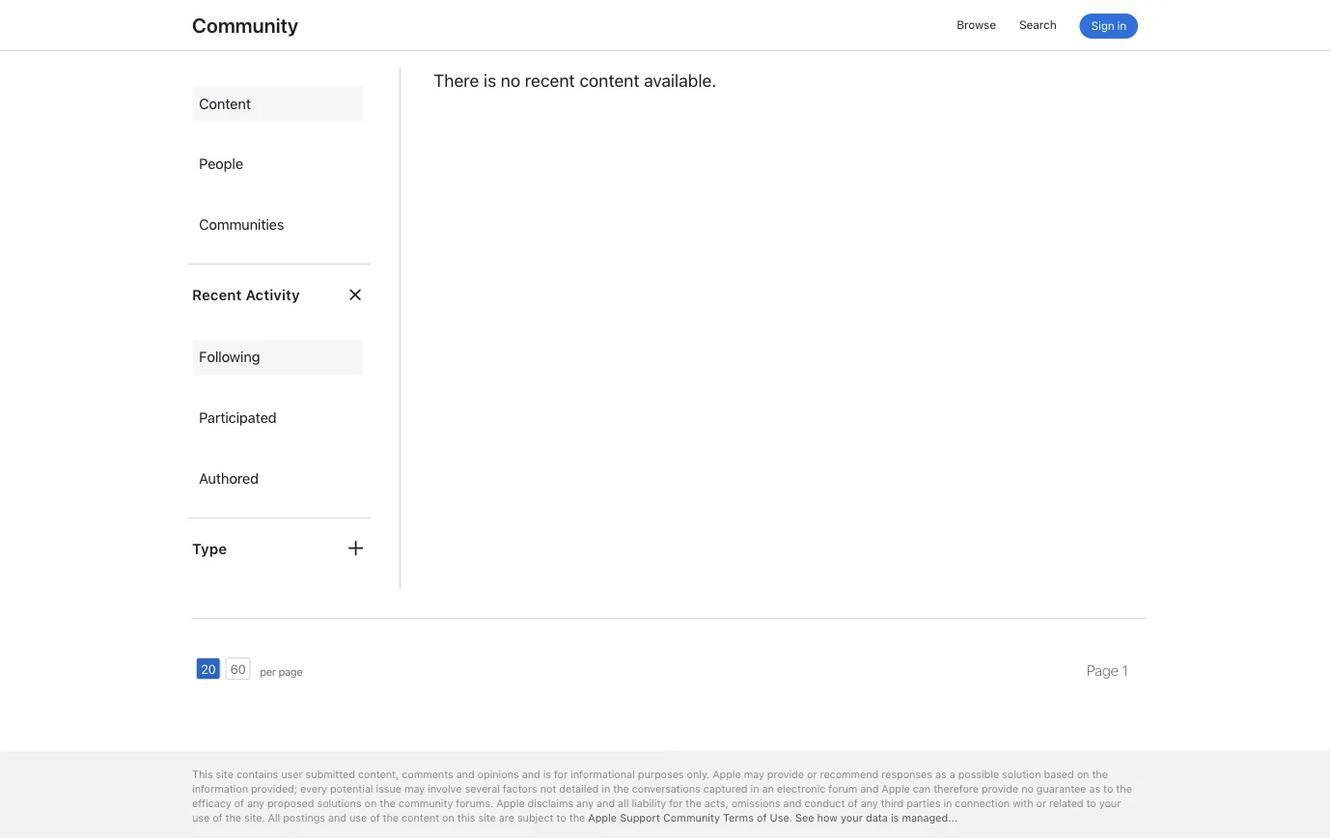 Task type: vqa. For each thing, say whether or not it's contained in the screenshot.
solutions
yes



Task type: locate. For each thing, give the bounding box(es) containing it.
community
[[192, 13, 298, 37], [663, 812, 720, 825]]

group containing following
[[188, 336, 371, 500]]

filter button
[[192, 9, 252, 35]]

2 horizontal spatial on
[[1077, 769, 1090, 781]]

use down the solutions
[[350, 812, 367, 825]]

for down conversations
[[669, 798, 683, 810]]

per page
[[260, 666, 303, 679]]

provide up connection
[[982, 783, 1019, 796]]

0 horizontal spatial as
[[936, 769, 947, 781]]

2 any from the left
[[577, 798, 594, 810]]

detailed
[[559, 783, 599, 796]]

1 vertical spatial may
[[405, 783, 425, 796]]

no left recent
[[501, 70, 520, 91]]

provide up the electronic
[[768, 769, 804, 781]]

is up not
[[543, 769, 551, 781]]

content inside this site contains user submitted content, comments and opinions and is for informational purposes                     only. apple may provide or recommend responses as a possible solution based on the information                     provided; every potential issue may involve several factors not detailed in the conversations                     captured in an electronic forum and apple can therefore provide no guarantee as to the efficacy of                     any proposed solutions on the community forums. apple disclaims any and all liability for the acts,                     omissions and conduct of any third parties in connection with or related to your use of the site.                     all postings and use of the content on this site are subject to the
[[402, 812, 439, 825]]

use
[[192, 812, 210, 825], [350, 812, 367, 825]]

apple up captured
[[713, 769, 741, 781]]

1 vertical spatial group
[[188, 336, 371, 500]]

1 vertical spatial for
[[669, 798, 683, 810]]

and
[[456, 769, 475, 781], [522, 769, 540, 781], [861, 783, 879, 796], [597, 798, 615, 810], [784, 798, 802, 810], [328, 812, 347, 825]]

0 horizontal spatial to
[[557, 812, 567, 825]]

1 horizontal spatial to
[[1087, 798, 1097, 810]]

1 horizontal spatial community
[[663, 812, 720, 825]]

0 horizontal spatial use
[[192, 812, 210, 825]]

0 horizontal spatial your
[[841, 812, 863, 825]]

liability
[[632, 798, 666, 810]]

1 horizontal spatial is
[[543, 769, 551, 781]]

0 horizontal spatial is
[[484, 70, 496, 91]]

on down issue
[[365, 798, 377, 810]]

of down efficacy
[[213, 812, 223, 825]]

conduct
[[805, 798, 845, 810]]

available.
[[644, 70, 717, 91]]

support
[[620, 812, 660, 825]]

1 vertical spatial content
[[402, 812, 439, 825]]

content
[[199, 95, 251, 112]]

electronic
[[777, 783, 826, 796]]

terms
[[723, 812, 754, 825]]

2 horizontal spatial any
[[861, 798, 878, 810]]

0 horizontal spatial provide
[[768, 769, 804, 781]]

content right recent
[[580, 70, 640, 91]]

responses
[[882, 769, 933, 781]]

is right "there"
[[484, 70, 496, 91]]

filter
[[210, 11, 252, 32]]

participated button
[[193, 401, 363, 436]]

1 vertical spatial your
[[841, 812, 863, 825]]

any
[[247, 798, 265, 810], [577, 798, 594, 810], [861, 798, 878, 810]]

following
[[199, 349, 260, 366]]

0 horizontal spatial any
[[247, 798, 265, 810]]

your
[[1100, 798, 1121, 810], [841, 812, 863, 825]]

apple
[[713, 769, 741, 781], [882, 783, 910, 796], [496, 798, 525, 810], [588, 812, 617, 825]]

as
[[936, 769, 947, 781], [1090, 783, 1101, 796]]

0 vertical spatial community
[[192, 13, 298, 37]]

captured
[[704, 783, 748, 796]]

0 vertical spatial your
[[1100, 798, 1121, 810]]

group
[[188, 82, 371, 247], [188, 336, 371, 500]]

in down the informational
[[602, 783, 611, 796]]

to right the guarantee
[[1104, 783, 1114, 796]]

0 horizontal spatial content
[[402, 812, 439, 825]]

browse
[[957, 18, 997, 32]]

1 horizontal spatial may
[[744, 769, 765, 781]]

1 horizontal spatial content
[[580, 70, 640, 91]]

search link
[[1020, 14, 1057, 36]]

0 horizontal spatial no
[[501, 70, 520, 91]]

1 vertical spatial site
[[478, 812, 496, 825]]

20
[[201, 663, 216, 678]]

may up an on the right bottom of page
[[744, 769, 765, 781]]

or up the electronic
[[807, 769, 817, 781]]

is
[[484, 70, 496, 91], [543, 769, 551, 781], [891, 812, 899, 825]]

as right the guarantee
[[1090, 783, 1101, 796]]

to right the related
[[1087, 798, 1097, 810]]

of down issue
[[370, 812, 380, 825]]

0 horizontal spatial for
[[554, 769, 568, 781]]

1 vertical spatial no
[[1022, 783, 1034, 796]]

on left this
[[442, 812, 455, 825]]

or
[[807, 769, 817, 781], [1037, 798, 1047, 810]]

related
[[1050, 798, 1084, 810]]

1 vertical spatial as
[[1090, 783, 1101, 796]]

1 vertical spatial is
[[543, 769, 551, 781]]

0 horizontal spatial on
[[365, 798, 377, 810]]

sign in link
[[1080, 14, 1138, 39]]

1 vertical spatial provide
[[982, 783, 1019, 796]]

site up information
[[216, 769, 234, 781]]

0 vertical spatial or
[[807, 769, 817, 781]]

reset
[[282, 11, 328, 32]]

on right based
[[1077, 769, 1090, 781]]

therefore
[[934, 783, 979, 796]]

1 horizontal spatial on
[[442, 812, 455, 825]]

your right how
[[841, 812, 863, 825]]

acts,
[[705, 798, 729, 810]]

1 vertical spatial community
[[663, 812, 720, 825]]

recent activity button
[[192, 285, 375, 306]]

use down efficacy
[[192, 812, 210, 825]]

proposed
[[267, 798, 314, 810]]

with
[[1013, 798, 1034, 810]]

no inside this site contains user submitted content, comments and opinions and is for informational purposes                     only. apple may provide or recommend responses as a possible solution based on the information                     provided; every potential issue may involve several factors not detailed in the conversations                     captured in an electronic forum and apple can therefore provide no guarantee as to the efficacy of                     any proposed solutions on the community forums. apple disclaims any and all liability for the acts,                     omissions and conduct of any third parties in connection with or related to your use of the site.                     all postings and use of the content on this site are subject to the
[[1022, 783, 1034, 796]]

not
[[540, 783, 557, 796]]

subject
[[517, 812, 554, 825]]

recent activity
[[192, 286, 300, 304]]

as left a
[[936, 769, 947, 781]]

1 horizontal spatial use
[[350, 812, 367, 825]]

disclaims
[[528, 798, 574, 810]]

1
[[1122, 662, 1128, 680]]

your inside this site contains user submitted content, comments and opinions and is for informational purposes                     only. apple may provide or recommend responses as a possible solution based on the information                     provided; every potential issue may involve several factors not detailed in the conversations                     captured in an electronic forum and apple can therefore provide no guarantee as to the efficacy of                     any proposed solutions on the community forums. apple disclaims any and all liability for the acts,                     omissions and conduct of any third parties in connection with or related to your use of the site.                     all postings and use of the content on this site are subject to the
[[1100, 798, 1121, 810]]

1 horizontal spatial no
[[1022, 783, 1034, 796]]

any down 'detailed'
[[577, 798, 594, 810]]

is down third
[[891, 812, 899, 825]]

0 vertical spatial to
[[1104, 783, 1114, 796]]

content down community
[[402, 812, 439, 825]]

content button
[[193, 86, 363, 122]]

0 horizontal spatial site
[[216, 769, 234, 781]]

content
[[580, 70, 640, 91], [402, 812, 439, 825]]

all
[[618, 798, 629, 810]]

2 horizontal spatial is
[[891, 812, 899, 825]]

potential
[[330, 783, 373, 796]]

0 vertical spatial for
[[554, 769, 568, 781]]

in down therefore
[[944, 798, 952, 810]]

information
[[192, 783, 248, 796]]

0 vertical spatial no
[[501, 70, 520, 91]]

1 horizontal spatial any
[[577, 798, 594, 810]]

for up not
[[554, 769, 568, 781]]

postings
[[283, 812, 325, 825]]

on
[[1077, 769, 1090, 781], [365, 798, 377, 810], [442, 812, 455, 825]]

any up site.
[[247, 798, 265, 810]]

type
[[192, 540, 227, 557]]

search
[[1020, 18, 1057, 32]]

apple up third
[[882, 783, 910, 796]]

any up see how your data is managed... link
[[861, 798, 878, 810]]

0 vertical spatial group
[[188, 82, 371, 247]]

1 vertical spatial or
[[1037, 798, 1047, 810]]

and up the several
[[456, 769, 475, 781]]

may up community
[[405, 783, 425, 796]]

to
[[1104, 783, 1114, 796], [1087, 798, 1097, 810], [557, 812, 567, 825]]

1 horizontal spatial your
[[1100, 798, 1121, 810]]

or right with
[[1037, 798, 1047, 810]]

1 group from the top
[[188, 82, 371, 247]]

community
[[399, 798, 453, 810]]

2 vertical spatial is
[[891, 812, 899, 825]]

comments
[[402, 769, 453, 781]]

and down recommend
[[861, 783, 879, 796]]

connection
[[955, 798, 1010, 810]]

may
[[744, 769, 765, 781], [405, 783, 425, 796]]

0 vertical spatial is
[[484, 70, 496, 91]]

1 vertical spatial to
[[1087, 798, 1097, 810]]

factors
[[503, 783, 538, 796]]

type button
[[192, 538, 375, 559]]

this
[[192, 769, 213, 781]]

1 vertical spatial on
[[365, 798, 377, 810]]

no up with
[[1022, 783, 1034, 796]]

several
[[465, 783, 500, 796]]

0 vertical spatial on
[[1077, 769, 1090, 781]]

communities
[[199, 216, 284, 234]]

for
[[554, 769, 568, 781], [669, 798, 683, 810]]

see how your data is managed... link
[[796, 812, 958, 825]]

forum
[[829, 783, 858, 796]]

your right the related
[[1100, 798, 1121, 810]]

site down 'forums.'
[[478, 812, 496, 825]]

is inside this site contains user submitted content, comments and opinions and is for informational purposes                     only. apple may provide or recommend responses as a possible solution based on the information                     provided; every potential issue may involve several factors not detailed in the conversations                     captured in an electronic forum and apple can therefore provide no guarantee as to the efficacy of                     any proposed solutions on the community forums. apple disclaims any and all liability for the acts,                     omissions and conduct of any third parties in connection with or related to your use of the site.                     all postings and use of the content on this site are subject to the
[[543, 769, 551, 781]]

0 vertical spatial may
[[744, 769, 765, 781]]

to down disclaims
[[557, 812, 567, 825]]

2 group from the top
[[188, 336, 371, 500]]



Task type: describe. For each thing, give the bounding box(es) containing it.
and up the factors
[[522, 769, 540, 781]]

and left all
[[597, 798, 615, 810]]

60 button
[[225, 658, 251, 680]]

group containing content
[[188, 82, 371, 247]]

3 any from the left
[[861, 798, 878, 810]]

reset button
[[282, 9, 328, 35]]

user
[[281, 769, 303, 781]]

recent
[[192, 286, 242, 304]]

of down 'forum'
[[848, 798, 858, 810]]

site.
[[244, 812, 265, 825]]

1 horizontal spatial for
[[669, 798, 683, 810]]

recent
[[525, 70, 575, 91]]

issue
[[376, 783, 402, 796]]

recommend
[[820, 769, 879, 781]]

and up .
[[784, 798, 802, 810]]

content,
[[358, 769, 399, 781]]

there is no recent content available.
[[434, 70, 717, 91]]

60
[[230, 663, 246, 678]]

provided;
[[251, 783, 297, 796]]

1 horizontal spatial provide
[[982, 783, 1019, 796]]

possible
[[959, 769, 1000, 781]]

parties
[[907, 798, 941, 810]]

see
[[796, 812, 815, 825]]

communities button
[[193, 208, 363, 243]]

this
[[458, 812, 476, 825]]

guarantee
[[1037, 783, 1087, 796]]

in left an on the right bottom of page
[[751, 783, 759, 796]]

of down information
[[234, 798, 244, 810]]

2 vertical spatial on
[[442, 812, 455, 825]]

participated
[[199, 409, 277, 427]]

informational
[[571, 769, 635, 781]]

can
[[913, 783, 931, 796]]

are
[[499, 812, 515, 825]]

community link
[[192, 13, 298, 37]]

0 vertical spatial as
[[936, 769, 947, 781]]

forums.
[[456, 798, 494, 810]]

authored
[[199, 470, 259, 487]]

of down the omissions in the bottom right of the page
[[757, 812, 767, 825]]

browse link
[[957, 14, 997, 36]]

0 horizontal spatial may
[[405, 783, 425, 796]]

0 horizontal spatial or
[[807, 769, 817, 781]]

apple support community terms of use . see how your data is managed...
[[588, 812, 958, 825]]

how
[[818, 812, 838, 825]]

people button
[[193, 147, 363, 182]]

omissions
[[732, 798, 781, 810]]

conversations
[[632, 783, 701, 796]]

0 vertical spatial site
[[216, 769, 234, 781]]

apple down 'detailed'
[[588, 812, 617, 825]]

page 1
[[1087, 662, 1128, 680]]

page
[[1087, 662, 1119, 680]]

authored button
[[193, 461, 363, 497]]

managed...
[[902, 812, 958, 825]]

and down the solutions
[[328, 812, 347, 825]]

solutions
[[317, 798, 362, 810]]

an
[[762, 783, 774, 796]]

all
[[268, 812, 280, 825]]

sign in
[[1092, 19, 1127, 33]]

data
[[866, 812, 888, 825]]

0 horizontal spatial community
[[192, 13, 298, 37]]

third
[[881, 798, 904, 810]]

1 use from the left
[[192, 812, 210, 825]]

1 horizontal spatial as
[[1090, 783, 1101, 796]]

1 horizontal spatial site
[[478, 812, 496, 825]]

2 horizontal spatial to
[[1104, 783, 1114, 796]]

people
[[199, 156, 243, 173]]

page
[[279, 666, 303, 679]]

per
[[260, 666, 276, 679]]

involve
[[428, 783, 462, 796]]

opinions
[[478, 769, 519, 781]]

0 vertical spatial content
[[580, 70, 640, 91]]

activity
[[246, 286, 300, 304]]

20 button
[[196, 658, 221, 680]]

purposes
[[638, 769, 684, 781]]

1 horizontal spatial or
[[1037, 798, 1047, 810]]

in right sign
[[1118, 19, 1127, 33]]

only.
[[687, 769, 710, 781]]

apple up are
[[496, 798, 525, 810]]

every
[[300, 783, 327, 796]]

apple support community terms of use link
[[588, 812, 790, 825]]

1 any from the left
[[247, 798, 265, 810]]

solution
[[1002, 769, 1041, 781]]

sign
[[1092, 19, 1115, 33]]

this site contains user submitted content, comments and opinions and is for informational purposes                     only. apple may provide or recommend responses as a possible solution based on the information                     provided; every potential issue may involve several factors not detailed in the conversations                     captured in an electronic forum and apple can therefore provide no guarantee as to the efficacy of                     any proposed solutions on the community forums. apple disclaims any and all liability for the acts,                     omissions and conduct of any third parties in connection with or related to your use of the site.                     all postings and use of the content on this site are subject to the
[[192, 769, 1133, 825]]

use
[[770, 812, 790, 825]]

Page 1 text field
[[1073, 660, 1142, 682]]

2 use from the left
[[350, 812, 367, 825]]

contains
[[236, 769, 278, 781]]

.
[[790, 812, 793, 825]]

0 vertical spatial provide
[[768, 769, 804, 781]]

submitted
[[306, 769, 355, 781]]

efficacy
[[192, 798, 231, 810]]

a
[[950, 769, 956, 781]]

there
[[434, 70, 479, 91]]

2 vertical spatial to
[[557, 812, 567, 825]]



